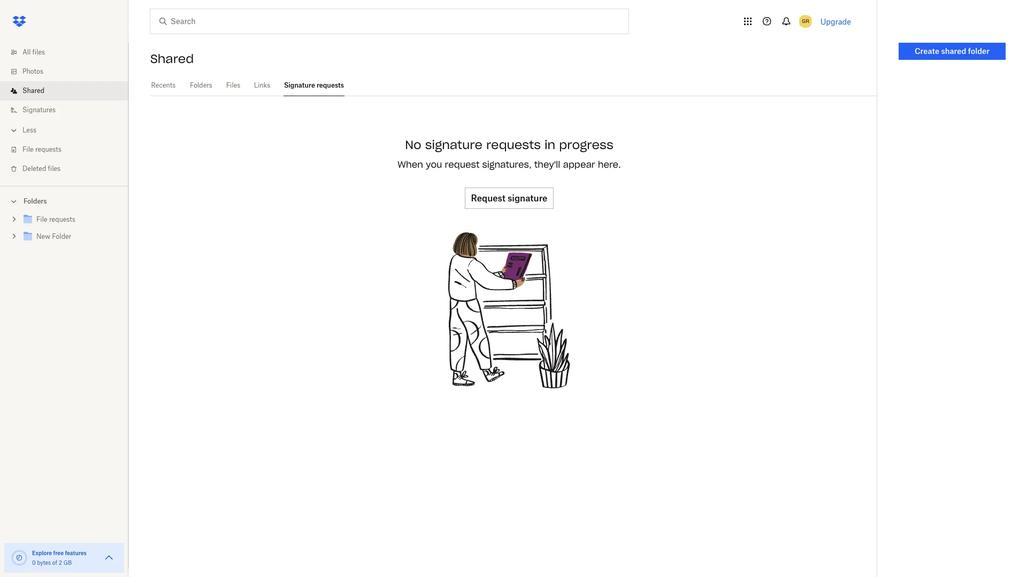 Task type: locate. For each thing, give the bounding box(es) containing it.
shared inside list item
[[22, 87, 44, 95]]

signature
[[284, 81, 315, 89]]

list
[[0, 36, 128, 186]]

folders
[[190, 81, 212, 89], [24, 197, 47, 205]]

0 horizontal spatial file
[[22, 145, 34, 154]]

folders down deleted
[[24, 197, 47, 205]]

file inside group
[[36, 216, 47, 224]]

group
[[0, 209, 128, 254]]

no signature requests in progress
[[405, 138, 613, 153]]

files for all files
[[32, 48, 45, 56]]

1 horizontal spatial files
[[48, 165, 61, 173]]

signature down "when you request signatures, they'll appear here."
[[508, 193, 547, 204]]

signature
[[425, 138, 482, 153], [508, 193, 547, 204]]

0 horizontal spatial signature
[[425, 138, 482, 153]]

file requests up new folder
[[36, 216, 75, 224]]

folders link
[[189, 75, 213, 95]]

0 vertical spatial shared
[[150, 51, 194, 66]]

folders button
[[0, 193, 128, 209]]

quota usage element
[[11, 550, 28, 567]]

file requests link
[[9, 140, 128, 159], [21, 213, 120, 227]]

file requests
[[22, 145, 61, 154], [36, 216, 75, 224]]

signature inside button
[[508, 193, 547, 204]]

0 vertical spatial file requests
[[22, 145, 61, 154]]

shared up recents link
[[150, 51, 194, 66]]

gr button
[[797, 13, 814, 30]]

folders left files
[[190, 81, 212, 89]]

0 horizontal spatial folders
[[24, 197, 47, 205]]

appear
[[563, 159, 595, 170]]

1 vertical spatial signature
[[508, 193, 547, 204]]

signature up the request
[[425, 138, 482, 153]]

0 vertical spatial files
[[32, 48, 45, 56]]

folders inside "tab list"
[[190, 81, 212, 89]]

1 vertical spatial shared
[[22, 87, 44, 95]]

file requests up deleted files
[[22, 145, 61, 154]]

files right deleted
[[48, 165, 61, 173]]

0 vertical spatial folders
[[190, 81, 212, 89]]

create shared folder button
[[899, 43, 1006, 60]]

file requests link up new folder link
[[21, 213, 120, 227]]

signatures,
[[482, 159, 532, 170]]

create shared folder
[[915, 47, 990, 56]]

signature requests link
[[284, 75, 345, 95]]

file
[[22, 145, 34, 154], [36, 216, 47, 224]]

shared down photos
[[22, 87, 44, 95]]

shared
[[150, 51, 194, 66], [22, 87, 44, 95]]

when you request signatures, they'll appear here.
[[398, 159, 621, 170]]

free
[[53, 550, 64, 557]]

recents link
[[150, 75, 176, 95]]

files
[[226, 81, 240, 89]]

files
[[32, 48, 45, 56], [48, 165, 61, 173]]

1 horizontal spatial file
[[36, 216, 47, 224]]

1 vertical spatial folders
[[24, 197, 47, 205]]

in
[[545, 138, 555, 153]]

0 vertical spatial file
[[22, 145, 34, 154]]

requests
[[317, 81, 344, 89], [486, 138, 541, 153], [35, 145, 61, 154], [49, 216, 75, 224]]

files for deleted files
[[48, 165, 61, 173]]

files link
[[226, 75, 241, 95]]

tab list
[[150, 75, 877, 96]]

0 vertical spatial file requests link
[[9, 140, 128, 159]]

requests up folder
[[49, 216, 75, 224]]

of
[[52, 560, 57, 566]]

0 vertical spatial signature
[[425, 138, 482, 153]]

signatures link
[[9, 101, 128, 120]]

new
[[36, 233, 50, 241]]

deleted files
[[22, 165, 61, 173]]

file inside list
[[22, 145, 34, 154]]

Search text field
[[171, 16, 607, 27]]

illustration of an empty shelf image
[[429, 231, 589, 391]]

0 horizontal spatial files
[[32, 48, 45, 56]]

1 horizontal spatial shared
[[150, 51, 194, 66]]

2
[[59, 560, 62, 566]]

dropbox image
[[9, 11, 30, 32]]

recents
[[151, 81, 176, 89]]

request
[[471, 193, 506, 204]]

signatures
[[22, 106, 56, 114]]

1 vertical spatial file
[[36, 216, 47, 224]]

group containing file requests
[[0, 209, 128, 254]]

1 horizontal spatial signature
[[508, 193, 547, 204]]

1 vertical spatial files
[[48, 165, 61, 173]]

deleted
[[22, 165, 46, 173]]

0 horizontal spatial shared
[[22, 87, 44, 95]]

file down less
[[22, 145, 34, 154]]

links link
[[254, 75, 271, 95]]

request
[[445, 159, 480, 170]]

requests right signature
[[317, 81, 344, 89]]

they'll
[[534, 159, 560, 170]]

1 vertical spatial file requests
[[36, 216, 75, 224]]

create
[[915, 47, 939, 56]]

file requests link up deleted files
[[9, 140, 128, 159]]

file up new at the top left
[[36, 216, 47, 224]]

files right all
[[32, 48, 45, 56]]

1 horizontal spatial folders
[[190, 81, 212, 89]]

requests up deleted files
[[35, 145, 61, 154]]

links
[[254, 81, 270, 89]]

all files
[[22, 48, 45, 56]]



Task type: vqa. For each thing, say whether or not it's contained in the screenshot.
create
yes



Task type: describe. For each thing, give the bounding box(es) containing it.
less
[[22, 126, 36, 134]]

requests inside "tab list"
[[317, 81, 344, 89]]

new folder
[[36, 233, 71, 241]]

new folder link
[[21, 230, 120, 244]]

upgrade link
[[820, 17, 851, 26]]

folder
[[968, 47, 990, 56]]

signature requests
[[284, 81, 344, 89]]

shared link
[[9, 81, 128, 101]]

request signature
[[471, 193, 547, 204]]

photos link
[[9, 62, 128, 81]]

gb
[[63, 560, 72, 566]]

photos
[[22, 67, 43, 75]]

0
[[32, 560, 36, 566]]

features
[[65, 550, 87, 557]]

signature for no
[[425, 138, 482, 153]]

explore
[[32, 550, 52, 557]]

all files link
[[9, 43, 128, 62]]

here.
[[598, 159, 621, 170]]

gr
[[802, 18, 809, 25]]

when
[[398, 159, 423, 170]]

list containing all files
[[0, 36, 128, 186]]

folder
[[52, 233, 71, 241]]

request signature button
[[465, 188, 554, 209]]

no
[[405, 138, 421, 153]]

signature for request
[[508, 193, 547, 204]]

requests up "when you request signatures, they'll appear here."
[[486, 138, 541, 153]]

1 vertical spatial file requests link
[[21, 213, 120, 227]]

folders inside button
[[24, 197, 47, 205]]

bytes
[[37, 560, 51, 566]]

tab list containing recents
[[150, 75, 877, 96]]

explore free features 0 bytes of 2 gb
[[32, 550, 87, 566]]

shared
[[941, 47, 966, 56]]

upgrade
[[820, 17, 851, 26]]

shared list item
[[0, 81, 128, 101]]

deleted files link
[[9, 159, 128, 179]]

all
[[22, 48, 31, 56]]

less image
[[9, 125, 19, 136]]

you
[[426, 159, 442, 170]]

progress
[[559, 138, 613, 153]]



